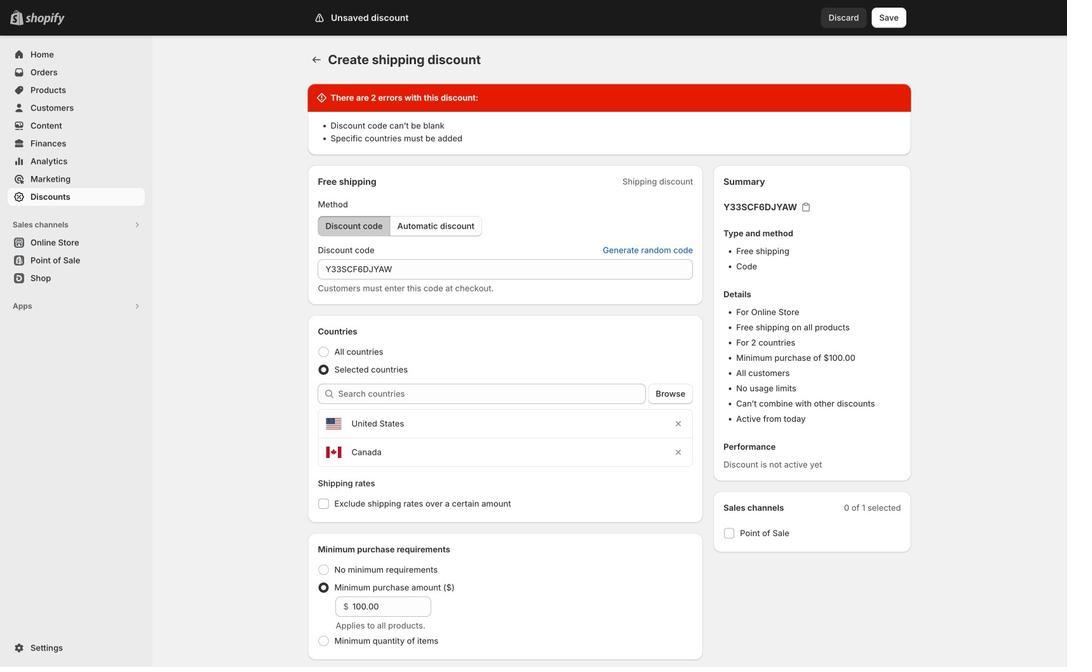 Task type: vqa. For each thing, say whether or not it's contained in the screenshot.
Search collections text field
no



Task type: describe. For each thing, give the bounding box(es) containing it.
Search countries text field
[[338, 384, 646, 404]]

shopify image
[[25, 13, 65, 25]]



Task type: locate. For each thing, give the bounding box(es) containing it.
None text field
[[318, 259, 693, 280]]

0.00 text field
[[353, 597, 431, 617]]



